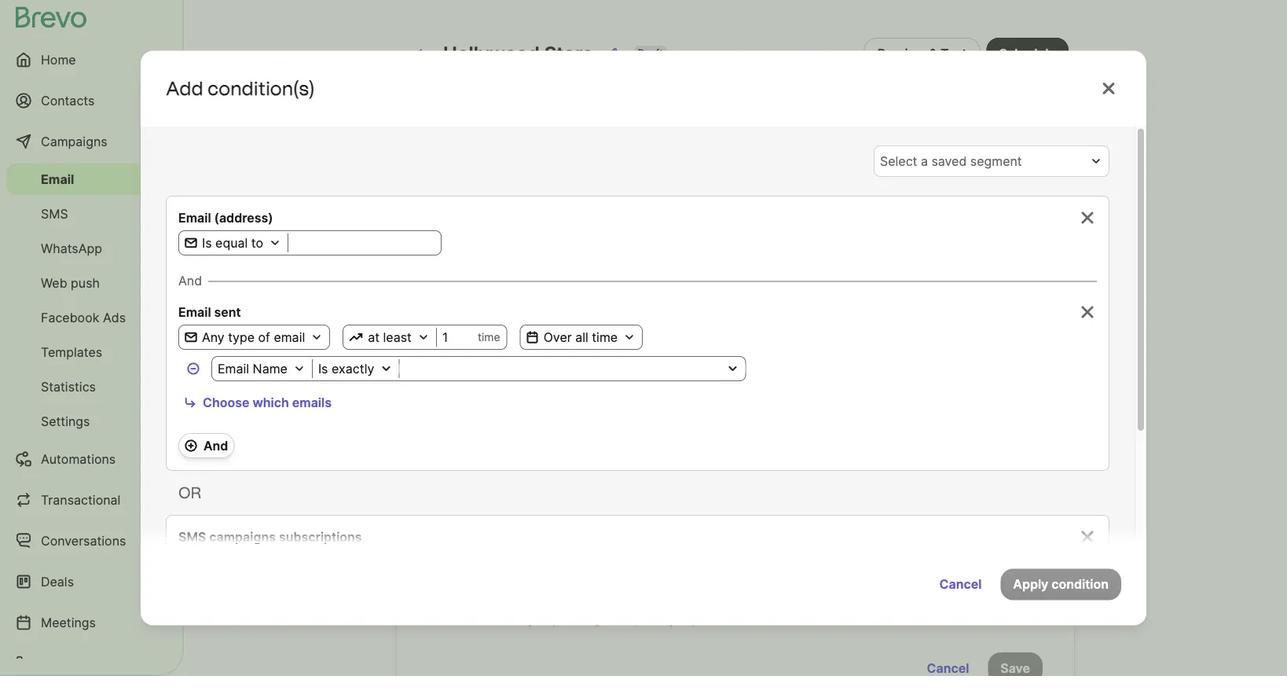 Task type: locate. For each thing, give the bounding box(es) containing it.
limits.
[[714, 615, 740, 627]]

any type of email button
[[202, 328, 330, 346]]

conversations
[[41, 533, 126, 548]]

draft
[[638, 47, 664, 60]]

your
[[670, 615, 690, 627]]

0 vertical spatial to
[[251, 235, 263, 250]]

email down campaigns
[[41, 171, 74, 187]]

None number field
[[437, 329, 478, 345]]

0 vertical spatial emails
[[292, 394, 332, 410]]

0 horizontal spatial is
[[202, 235, 212, 250]]

0 horizontal spatial sms
[[41, 206, 68, 221]]

cancel button for apply condition
[[928, 569, 995, 600]]

cancel
[[940, 577, 982, 592], [928, 661, 970, 676]]

time left list(s)
[[478, 330, 501, 344]]

name
[[253, 361, 288, 376]]

choose which emails button
[[178, 390, 337, 414]]

0 horizontal spatial emails
[[292, 394, 332, 410]]

cancel left apply
[[940, 577, 982, 592]]

left___rvooi image
[[148, 311, 160, 324]]

1 horizontal spatial is
[[318, 361, 328, 376]]

0 vertical spatial cancel
[[940, 577, 982, 592]]

is exactly
[[318, 361, 375, 376]]

and down "choose"
[[204, 438, 228, 453]]

sms
[[41, 206, 68, 221], [178, 529, 206, 544]]

emails
[[292, 394, 332, 410], [1012, 569, 1050, 585]]

1 vertical spatial sms
[[178, 529, 206, 544]]

templates link
[[6, 337, 173, 368]]

meetings
[[41, 615, 96, 630]]

automations
[[41, 451, 116, 467]]

and up email sent
[[178, 272, 202, 288]]

email up the any
[[178, 304, 211, 319]]

1 horizontal spatial emails
[[1012, 569, 1050, 585]]

conversations link
[[6, 522, 173, 560]]

deals
[[41, 574, 74, 589]]

1 horizontal spatial and
[[204, 438, 228, 453]]

select left a
[[881, 153, 918, 168]]

choose
[[203, 394, 250, 410]]

1 vertical spatial is
[[318, 361, 328, 376]]

1 vertical spatial cancel
[[928, 661, 970, 676]]

0 vertical spatial and
[[178, 272, 202, 288]]

None field
[[405, 359, 715, 378]]

templates
[[41, 344, 102, 360]]

to
[[251, 235, 263, 250], [486, 615, 495, 627]]

contacts link
[[6, 82, 173, 120]]

1 vertical spatial cancel button
[[915, 653, 982, 676]]

emails inside choose which emails "button"
[[292, 394, 332, 410]]

0 horizontal spatial as
[[497, 615, 507, 627]]

emails left the 'condition'
[[1012, 569, 1050, 585]]

as left "you"
[[583, 615, 593, 627]]

plan
[[692, 615, 711, 627]]

send
[[460, 615, 483, 627]]

1 horizontal spatial as
[[583, 615, 593, 627]]

email inside the 'email' link
[[41, 171, 74, 187]]

300
[[923, 569, 947, 585]]

0 vertical spatial select
[[881, 153, 918, 168]]

or
[[543, 327, 556, 342]]

of
[[258, 329, 270, 344]]

1 horizontal spatial to
[[486, 615, 495, 627]]

schedule
[[1000, 46, 1057, 61]]

1 vertical spatial and
[[204, 438, 228, 453]]

time
[[592, 329, 618, 344], [478, 330, 501, 344]]

transactional link
[[6, 481, 173, 519]]

campaigns link
[[6, 123, 173, 160]]

as left many at the left
[[497, 615, 507, 627]]

300 remaining emails
[[923, 569, 1050, 585]]

0 vertical spatial is
[[202, 235, 212, 250]]

1 vertical spatial emails
[[1012, 569, 1050, 585]]

1 vertical spatial select
[[466, 327, 504, 342]]

1 horizontal spatial sms
[[178, 529, 206, 544]]

and
[[178, 272, 202, 288], [204, 438, 228, 453]]

to right equal
[[251, 235, 263, 250]]

cancel button left "save" button
[[915, 653, 982, 676]]

push
[[71, 275, 100, 291]]

0 horizontal spatial select
[[466, 327, 504, 342]]

apply
[[1014, 577, 1049, 592]]

apply condition button
[[1001, 569, 1122, 600]]

1 horizontal spatial select
[[881, 153, 918, 168]]

is left equal
[[202, 235, 212, 250]]

is equal to button
[[202, 233, 288, 252]]

preview & test
[[878, 46, 968, 61]]

within
[[641, 615, 667, 627]]

0 vertical spatial sms
[[41, 206, 68, 221]]

apply condition
[[1014, 577, 1109, 592]]

sms for sms
[[41, 206, 68, 221]]

web push link
[[6, 267, 173, 299]]

is left 'exactly' at the left
[[318, 361, 328, 376]]

email down type
[[218, 361, 249, 376]]

sms for sms campaigns subscriptions
[[178, 529, 206, 544]]

time right all
[[592, 329, 618, 344]]

sms down or
[[178, 529, 206, 544]]

select left list(s)
[[466, 327, 504, 342]]

meetings link
[[6, 604, 173, 642]]

many
[[510, 615, 534, 627]]

email inside "email name" popup button
[[218, 361, 249, 376]]

add condition(s)
[[166, 77, 315, 100]]

email up is equal to
[[178, 210, 211, 225]]

segment
[[971, 153, 1023, 168]]

sms link
[[6, 198, 173, 230]]

or
[[178, 483, 201, 502]]

select
[[881, 153, 918, 168], [466, 327, 504, 342]]

email for email name
[[218, 361, 249, 376]]

emails for choose which emails
[[292, 394, 332, 410]]

time inside popup button
[[592, 329, 618, 344]]

0 horizontal spatial to
[[251, 235, 263, 250]]

whatsapp link
[[6, 233, 173, 264]]

condition
[[1052, 577, 1109, 592]]

is
[[202, 235, 212, 250], [318, 361, 328, 376]]

select for select list(s) or segment(s)
[[466, 327, 504, 342]]

cancel left save
[[928, 661, 970, 676]]

to inside popup button
[[251, 235, 263, 250]]

as
[[497, 615, 507, 627], [583, 615, 593, 627]]

2 as from the left
[[583, 615, 593, 627]]

emails right which
[[292, 394, 332, 410]]

subscriptions
[[279, 529, 362, 544]]

cancel button left apply
[[928, 569, 995, 600]]

0 vertical spatial cancel button
[[928, 569, 995, 600]]

wish,
[[615, 615, 638, 627]]

is exactly button
[[313, 359, 399, 378]]

web push
[[41, 275, 100, 291]]

statistics
[[41, 379, 96, 394]]

campaigns
[[41, 134, 107, 149]]

at
[[368, 329, 380, 344]]

sms up the whatsapp
[[41, 206, 68, 221]]

cancel button
[[928, 569, 995, 600], [915, 653, 982, 676]]

cancel for save
[[928, 661, 970, 676]]

home link
[[6, 41, 173, 79]]

to right "send"
[[486, 615, 495, 627]]

hollywood store
[[443, 42, 594, 65]]

1 horizontal spatial time
[[592, 329, 618, 344]]



Task type: vqa. For each thing, say whether or not it's contained in the screenshot.
Draft
yes



Task type: describe. For each thing, give the bounding box(es) containing it.
home
[[41, 52, 76, 67]]

saved
[[932, 153, 967, 168]]

save
[[1001, 661, 1031, 676]]

automations link
[[6, 440, 173, 478]]

segment(s)
[[559, 327, 627, 342]]

ads
[[103, 310, 126, 325]]

at least
[[368, 329, 412, 344]]

over
[[544, 329, 572, 344]]

hollywood
[[443, 42, 540, 65]]

settings link
[[6, 406, 173, 437]]

over all time
[[544, 329, 618, 344]]

add
[[166, 77, 203, 100]]

a
[[921, 153, 929, 168]]

select a saved segment button
[[874, 145, 1110, 177]]

email for email (address)
[[178, 210, 211, 225]]

select list(s) or segment(s)
[[466, 327, 627, 342]]

web
[[41, 275, 67, 291]]

send to as many recipients as you wish, within your plan limits.
[[460, 615, 740, 627]]

preview & test button
[[865, 38, 981, 69]]

email name button
[[212, 359, 312, 378]]

0 horizontal spatial and
[[178, 272, 202, 288]]

email link
[[6, 164, 173, 195]]

facebook ads link
[[6, 302, 173, 333]]

recipients
[[537, 615, 581, 627]]

cancel for apply condition
[[940, 577, 982, 592]]

type
[[228, 329, 255, 344]]

at least button
[[368, 328, 436, 346]]

1 vertical spatial to
[[486, 615, 495, 627]]

whatsapp
[[41, 241, 102, 256]]

condition(s)
[[208, 77, 315, 100]]

equal
[[216, 235, 248, 250]]

0 horizontal spatial time
[[478, 330, 501, 344]]

test
[[941, 46, 968, 61]]

is for is exactly
[[318, 361, 328, 376]]

remaining
[[950, 569, 1008, 585]]

email for email sent
[[178, 304, 211, 319]]

least
[[383, 329, 412, 344]]

all
[[576, 329, 589, 344]]

email sent
[[178, 304, 241, 319]]

email for email
[[41, 171, 74, 187]]

contacts
[[41, 93, 95, 108]]

any type of email
[[202, 329, 305, 344]]

transactional
[[41, 492, 121, 508]]

and button
[[178, 433, 235, 458]]

1 as from the left
[[497, 615, 507, 627]]

list(s)
[[507, 327, 540, 342]]

is equal to
[[202, 235, 263, 250]]

facebook ads
[[41, 310, 126, 325]]

and inside button
[[204, 438, 228, 453]]

you
[[596, 615, 612, 627]]

store
[[545, 42, 594, 65]]

preview
[[878, 46, 927, 61]]

facebook
[[41, 310, 99, 325]]

sms campaigns subscriptions
[[178, 529, 362, 544]]

email
[[274, 329, 305, 344]]

email (address)
[[178, 210, 273, 225]]

schedule button
[[987, 38, 1069, 69]]

(address)
[[214, 210, 273, 225]]

settings
[[41, 414, 90, 429]]

exactly
[[332, 361, 375, 376]]

select for select a saved segment
[[881, 153, 918, 168]]

sent
[[214, 304, 241, 319]]

is for is equal to
[[202, 235, 212, 250]]

calls
[[41, 656, 70, 671]]

choose which emails
[[203, 394, 332, 410]]

emails for 300 remaining emails
[[1012, 569, 1050, 585]]

campaigns
[[209, 529, 276, 544]]

email name
[[218, 361, 288, 376]]

&
[[930, 46, 938, 61]]

any
[[202, 329, 225, 344]]

over all time button
[[544, 328, 643, 346]]

save button
[[989, 653, 1043, 676]]

cancel button for save
[[915, 653, 982, 676]]



